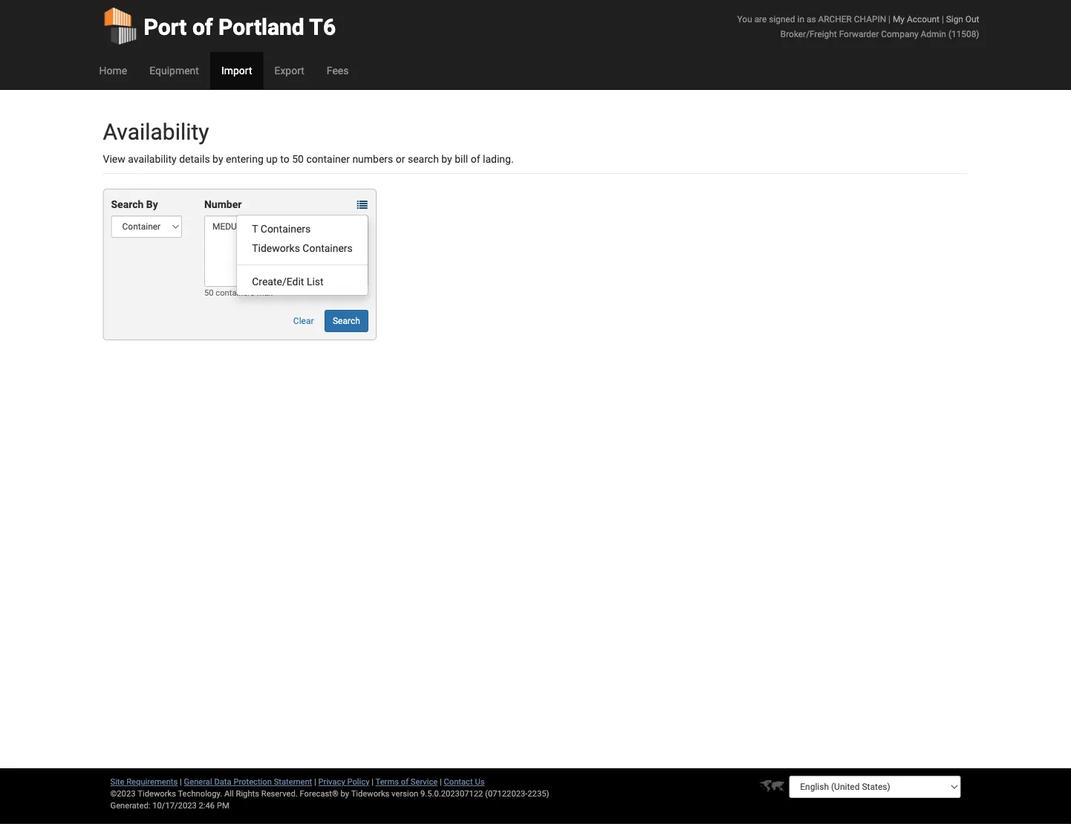 Task type: locate. For each thing, give the bounding box(es) containing it.
by left "bill"
[[442, 153, 452, 165]]

containers
[[261, 223, 311, 235], [303, 242, 353, 254]]

0 vertical spatial 50
[[292, 153, 304, 165]]

0 horizontal spatial tideworks
[[252, 242, 300, 254]]

0 horizontal spatial 50
[[204, 288, 214, 298]]

fees
[[327, 64, 349, 77]]

search right clear button at the left top
[[333, 316, 360, 326]]

availability
[[103, 119, 209, 145]]

contact
[[444, 777, 473, 787]]

2 horizontal spatial of
[[471, 153, 480, 165]]

1 vertical spatial of
[[471, 153, 480, 165]]

| up 9.5.0.202307122
[[440, 777, 442, 787]]

search inside 'button'
[[333, 316, 360, 326]]

0 vertical spatial tideworks
[[252, 242, 300, 254]]

0 vertical spatial search
[[111, 198, 144, 210]]

broker/freight
[[781, 29, 837, 39]]

by inside site requirements | general data protection statement | privacy policy | terms of service | contact us ©2023 tideworks technology. all rights reserved. forecast® by tideworks version 9.5.0.202307122 (07122023-2235) generated: 10/17/2023 2:46 pm
[[341, 789, 349, 799]]

50
[[292, 153, 304, 165], [204, 288, 214, 298]]

|
[[889, 14, 891, 24], [942, 14, 944, 24], [180, 777, 182, 787], [314, 777, 316, 787], [372, 777, 374, 787], [440, 777, 442, 787]]

1 horizontal spatial search
[[333, 316, 360, 326]]

of right "bill"
[[471, 153, 480, 165]]

tideworks down policy
[[351, 789, 390, 799]]

contact us link
[[444, 777, 485, 787]]

terms
[[376, 777, 399, 787]]

signed
[[769, 14, 796, 24]]

containers up tideworks containers link
[[261, 223, 311, 235]]

| left sign
[[942, 14, 944, 24]]

search
[[408, 153, 439, 165]]

search left by
[[111, 198, 144, 210]]

portland
[[219, 14, 305, 40]]

as
[[807, 14, 816, 24]]

sign
[[947, 14, 964, 24]]

by
[[213, 153, 223, 165], [442, 153, 452, 165], [341, 789, 349, 799]]

my account link
[[893, 14, 940, 24]]

by down 'privacy policy' link
[[341, 789, 349, 799]]

tideworks inside site requirements | general data protection statement | privacy policy | terms of service | contact us ©2023 tideworks technology. all rights reserved. forecast® by tideworks version 9.5.0.202307122 (07122023-2235) generated: 10/17/2023 2:46 pm
[[351, 789, 390, 799]]

in
[[798, 14, 805, 24]]

admin
[[921, 29, 947, 39]]

of up "version"
[[401, 777, 409, 787]]

service
[[411, 777, 438, 787]]

menu containing t containers
[[236, 215, 368, 296]]

0 horizontal spatial by
[[213, 153, 223, 165]]

equipment button
[[138, 52, 210, 89]]

show list image
[[357, 200, 368, 210]]

requirements
[[127, 777, 178, 787]]

forecast®
[[300, 789, 339, 799]]

1 horizontal spatial of
[[401, 777, 409, 787]]

1 horizontal spatial by
[[341, 789, 349, 799]]

containers down t containers link
[[303, 242, 353, 254]]

menu
[[236, 215, 368, 296]]

tideworks containers link
[[237, 239, 368, 258]]

tideworks down t
[[252, 242, 300, 254]]

t containers link
[[237, 219, 368, 239]]

number
[[204, 198, 242, 210]]

fees button
[[316, 52, 360, 89]]

us
[[475, 777, 485, 787]]

1 horizontal spatial tideworks
[[351, 789, 390, 799]]

tideworks
[[252, 242, 300, 254], [351, 789, 390, 799]]

out
[[966, 14, 980, 24]]

all
[[224, 789, 234, 799]]

my
[[893, 14, 905, 24]]

1 horizontal spatial 50
[[292, 153, 304, 165]]

port of portland t6 link
[[103, 0, 336, 52]]

1 vertical spatial search
[[333, 316, 360, 326]]

port of portland t6
[[144, 14, 336, 40]]

2235)
[[528, 789, 549, 799]]

clear
[[293, 316, 314, 326]]

numbers
[[353, 153, 393, 165]]

| left my
[[889, 14, 891, 24]]

details
[[179, 153, 210, 165]]

create/edit list link
[[237, 272, 368, 291]]

0 horizontal spatial of
[[192, 14, 213, 40]]

company
[[882, 29, 919, 39]]

of inside site requirements | general data protection statement | privacy policy | terms of service | contact us ©2023 tideworks technology. all rights reserved. forecast® by tideworks version 9.5.0.202307122 (07122023-2235) generated: 10/17/2023 2:46 pm
[[401, 777, 409, 787]]

of right port
[[192, 14, 213, 40]]

50 left the containers
[[204, 288, 214, 298]]

of inside port of portland t6 link
[[192, 14, 213, 40]]

privacy policy link
[[318, 777, 370, 787]]

reserved.
[[261, 789, 298, 799]]

0 horizontal spatial search
[[111, 198, 144, 210]]

generated:
[[110, 801, 150, 810]]

1 vertical spatial tideworks
[[351, 789, 390, 799]]

search
[[111, 198, 144, 210], [333, 316, 360, 326]]

by right the details
[[213, 153, 223, 165]]

of
[[192, 14, 213, 40], [471, 153, 480, 165], [401, 777, 409, 787]]

0 vertical spatial of
[[192, 14, 213, 40]]

0 vertical spatial containers
[[261, 223, 311, 235]]

data
[[214, 777, 232, 787]]

2 vertical spatial of
[[401, 777, 409, 787]]

1 vertical spatial containers
[[303, 242, 353, 254]]

50 right to
[[292, 153, 304, 165]]

policy
[[347, 777, 370, 787]]

(11508)
[[949, 29, 980, 39]]



Task type: vqa. For each thing, say whether or not it's contained in the screenshot.
arriving tomorrow 'link' in the right of the page
no



Task type: describe. For each thing, give the bounding box(es) containing it.
Number text field
[[204, 216, 368, 287]]

search button
[[325, 310, 368, 332]]

pm
[[217, 801, 229, 810]]

view availability details by entering up to 50 container numbers or search by bill of lading.
[[103, 153, 514, 165]]

import
[[221, 64, 252, 77]]

by
[[146, 198, 158, 210]]

account
[[907, 14, 940, 24]]

archer
[[819, 14, 852, 24]]

privacy
[[318, 777, 345, 787]]

rights
[[236, 789, 259, 799]]

containers
[[216, 288, 255, 298]]

site
[[110, 777, 124, 787]]

| left "general"
[[180, 777, 182, 787]]

entering
[[226, 153, 264, 165]]

import button
[[210, 52, 263, 89]]

2 horizontal spatial by
[[442, 153, 452, 165]]

10/17/2023
[[153, 801, 197, 810]]

lading.
[[483, 153, 514, 165]]

(07122023-
[[485, 789, 528, 799]]

list
[[307, 275, 324, 288]]

protection
[[234, 777, 272, 787]]

search for search
[[333, 316, 360, 326]]

site requirements | general data protection statement | privacy policy | terms of service | contact us ©2023 tideworks technology. all rights reserved. forecast® by tideworks version 9.5.0.202307122 (07122023-2235) generated: 10/17/2023 2:46 pm
[[110, 777, 549, 810]]

2:46
[[199, 801, 215, 810]]

container
[[306, 153, 350, 165]]

1 vertical spatial 50
[[204, 288, 214, 298]]

view
[[103, 153, 125, 165]]

create/edit
[[252, 275, 304, 288]]

you
[[738, 14, 753, 24]]

version
[[392, 789, 419, 799]]

export button
[[263, 52, 316, 89]]

t6
[[309, 14, 336, 40]]

©2023 tideworks
[[110, 789, 176, 799]]

availability
[[128, 153, 177, 165]]

are
[[755, 14, 767, 24]]

up
[[266, 153, 278, 165]]

to
[[280, 153, 290, 165]]

t
[[252, 223, 258, 235]]

you are signed in as archer chapin | my account | sign out broker/freight forwarder company admin (11508)
[[738, 14, 980, 39]]

9.5.0.202307122
[[421, 789, 483, 799]]

sign out link
[[947, 14, 980, 24]]

| right policy
[[372, 777, 374, 787]]

| up forecast®
[[314, 777, 316, 787]]

bill
[[455, 153, 468, 165]]

or
[[396, 153, 405, 165]]

tideworks inside 't containers tideworks containers'
[[252, 242, 300, 254]]

statement
[[274, 777, 312, 787]]

forwarder
[[839, 29, 879, 39]]

t containers tideworks containers
[[252, 223, 353, 254]]

general data protection statement link
[[184, 777, 312, 787]]

export
[[275, 64, 305, 77]]

chapin
[[854, 14, 887, 24]]

home
[[99, 64, 127, 77]]

50 containers max
[[204, 288, 273, 298]]

search by
[[111, 198, 158, 210]]

technology.
[[178, 789, 222, 799]]

max
[[257, 288, 273, 298]]

clear button
[[285, 310, 322, 332]]

create/edit list
[[252, 275, 324, 288]]

home button
[[88, 52, 138, 89]]

site requirements link
[[110, 777, 178, 787]]

equipment
[[149, 64, 199, 77]]

search for search by
[[111, 198, 144, 210]]

port
[[144, 14, 187, 40]]

terms of service link
[[376, 777, 438, 787]]

general
[[184, 777, 212, 787]]



